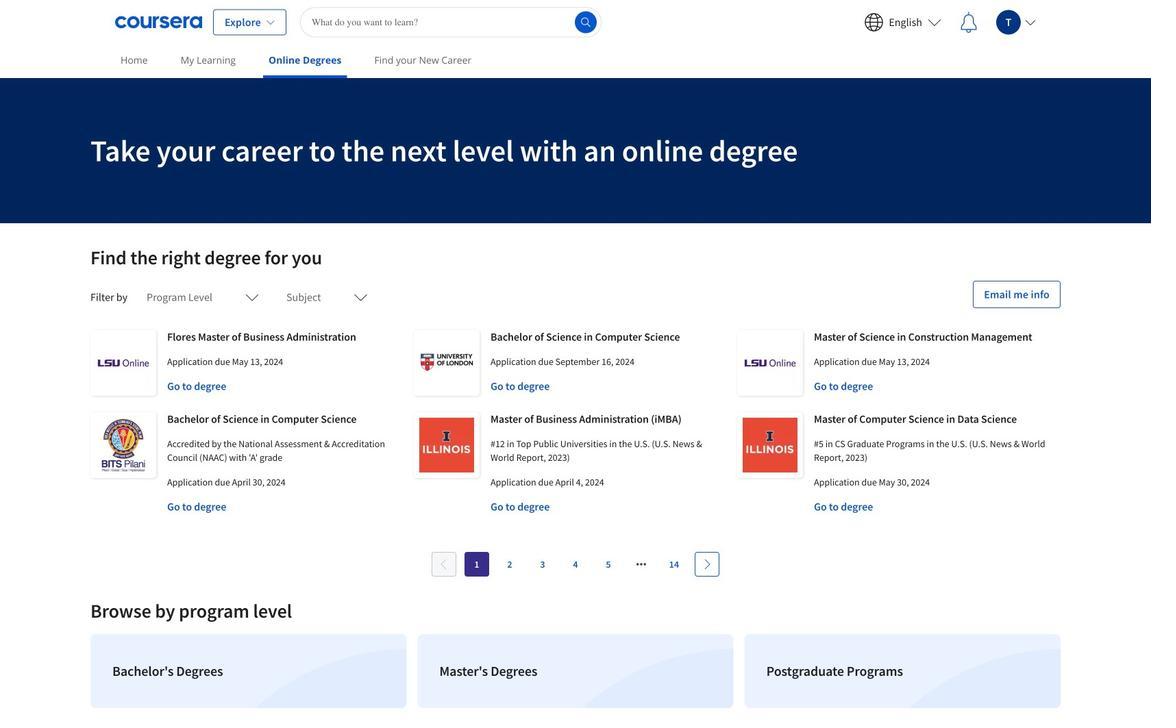 Task type: vqa. For each thing, say whether or not it's contained in the screenshot.
University of London image
yes



Task type: describe. For each thing, give the bounding box(es) containing it.
1 university of illinois at urbana-champaign image from the left
[[414, 412, 480, 478]]

birla institute of technology & science, pilani image
[[90, 412, 156, 478]]

1 louisiana state university image from the left
[[90, 330, 156, 396]]

university of london image
[[414, 330, 480, 396]]

coursera image
[[115, 11, 202, 33]]

2 university of illinois at urbana-champaign image from the left
[[737, 412, 803, 478]]



Task type: locate. For each thing, give the bounding box(es) containing it.
1 horizontal spatial university of illinois at urbana-champaign image
[[737, 412, 803, 478]]

louisiana state university image
[[90, 330, 156, 396], [737, 330, 803, 396]]

university of illinois at urbana-champaign image
[[414, 412, 480, 478], [737, 412, 803, 478]]

0 horizontal spatial university of illinois at urbana-champaign image
[[414, 412, 480, 478]]

1 horizontal spatial louisiana state university image
[[737, 330, 803, 396]]

0 horizontal spatial louisiana state university image
[[90, 330, 156, 396]]

go to next page image
[[702, 559, 713, 570]]

list
[[85, 629, 1066, 714]]

None search field
[[300, 7, 601, 37]]

2 louisiana state university image from the left
[[737, 330, 803, 396]]

What do you want to learn? text field
[[300, 7, 601, 37]]



